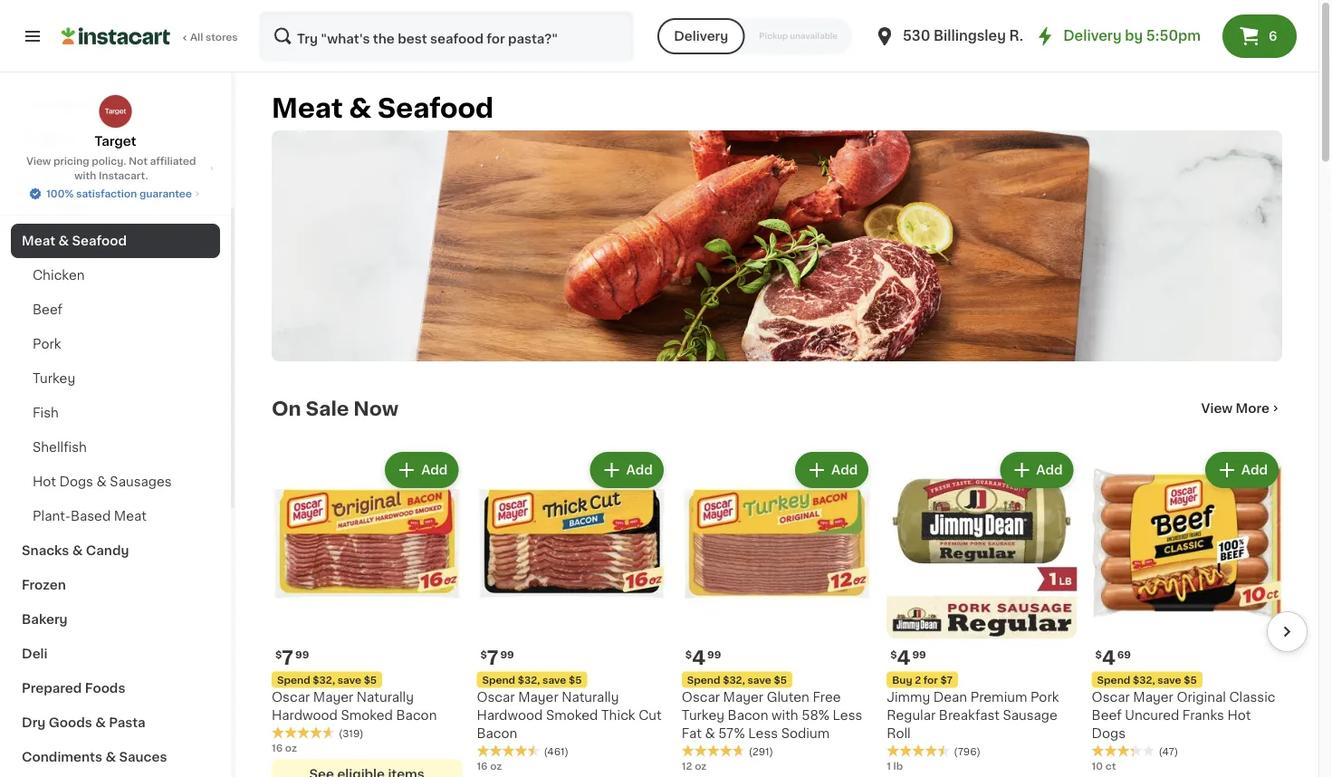 Task type: vqa. For each thing, say whether or not it's contained in the screenshot.


Task type: describe. For each thing, give the bounding box(es) containing it.
99 for oscar mayer gluten free turkey bacon with 58% less fat & 57% less sodium
[[707, 649, 721, 659]]

7 for oscar mayer naturally hardwood smoked thick cut bacon
[[487, 648, 499, 667]]

$ 4 69
[[1096, 648, 1131, 667]]

condiments & sauces
[[22, 751, 167, 764]]

seafood inside meat & seafood link
[[72, 235, 127, 248]]

smoked for bacon
[[341, 709, 393, 721]]

delivery by 5:50pm
[[1063, 29, 1201, 43]]

oscar mayer naturally hardwood smoked thick cut bacon
[[477, 691, 662, 739]]

2 product group from the left
[[477, 448, 667, 777]]

item carousel region
[[246, 441, 1308, 777]]

fish
[[33, 407, 59, 420]]

hot inside "hot dogs & sausages" link
[[33, 476, 56, 489]]

6 button
[[1223, 14, 1297, 58]]

buy
[[892, 675, 913, 685]]

pork inside jimmy dean premium pork regular breakfast sausage roll
[[1031, 691, 1059, 703]]

regular
[[887, 709, 936, 721]]

oscar for oscar mayer gluten free turkey bacon with 58% less fat & 57% less sodium
[[682, 691, 720, 703]]

add button for jimmy dean premium pork regular breakfast sausage roll
[[1002, 454, 1072, 486]]

add button for oscar mayer gluten free turkey bacon with 58% less fat & 57% less sodium
[[797, 454, 867, 486]]

oz for oscar mayer gluten free turkey bacon with 58% less fat & 57% less sodium
[[695, 761, 707, 771]]

buy 2 for $7
[[892, 675, 953, 685]]

sodium
[[781, 727, 830, 739]]

goods
[[49, 717, 92, 730]]

530
[[903, 29, 930, 43]]

16 oz for oscar mayer naturally hardwood smoked bacon
[[272, 743, 297, 753]]

hardwood for oscar mayer naturally hardwood smoked bacon
[[272, 709, 338, 721]]

jimmy
[[887, 691, 930, 703]]

ct
[[1106, 761, 1116, 771]]

hot inside the oscar mayer original classic beef uncured franks hot dogs
[[1228, 709, 1251, 721]]

sausages
[[110, 476, 172, 489]]

oscar mayer gluten free turkey bacon with 58% less fat & 57% less sodium
[[682, 691, 863, 739]]

$5 for oscar mayer naturally hardwood smoked bacon
[[364, 675, 377, 685]]

100%
[[46, 189, 74, 199]]

4 for oscar mayer original classic beef uncured franks hot dogs
[[1102, 648, 1116, 667]]

$ 7 99 for oscar mayer naturally hardwood smoked thick cut bacon
[[480, 648, 514, 667]]

(796)
[[954, 747, 981, 757]]

on
[[272, 399, 301, 418]]

57%
[[718, 727, 745, 739]]

dry goods & pasta
[[22, 717, 145, 730]]

dry
[[22, 717, 46, 730]]

target link
[[95, 94, 136, 150]]

view for view more
[[1202, 402, 1233, 415]]

add for oscar mayer naturally hardwood smoked thick cut bacon
[[626, 464, 653, 476]]

plant-based meat link
[[11, 500, 220, 534]]

save for oscar mayer naturally hardwood smoked bacon
[[338, 675, 361, 685]]

thanksgiving link
[[11, 86, 220, 121]]

dairy & eggs link
[[11, 155, 220, 190]]

beef link
[[11, 293, 220, 327]]

mayer for oscar mayer gluten free turkey bacon with 58% less fat & 57% less sodium
[[723, 691, 764, 703]]

shellfish
[[33, 442, 87, 454]]

uncured
[[1125, 709, 1180, 721]]

oscar for oscar mayer naturally hardwood smoked bacon
[[272, 691, 310, 703]]

1 add button from the left
[[387, 454, 457, 486]]

smoked for thick
[[546, 709, 598, 721]]

(47)
[[1159, 747, 1179, 757]]

service type group
[[658, 18, 852, 54]]

guarantee
[[139, 189, 192, 199]]

10 ct
[[1092, 761, 1116, 771]]

$32, for oscar mayer gluten free turkey bacon with 58% less fat & 57% less sodium
[[723, 675, 745, 685]]

on sale now link
[[272, 398, 399, 419]]

mayer for oscar mayer naturally hardwood smoked thick cut bacon
[[518, 691, 559, 703]]

99 for oscar mayer naturally hardwood smoked thick cut bacon
[[500, 649, 514, 659]]

12
[[682, 761, 692, 771]]

condiments
[[22, 751, 102, 764]]

gluten
[[767, 691, 810, 703]]

roll
[[887, 727, 911, 739]]

1 lb
[[887, 761, 903, 771]]

satisfaction
[[76, 189, 137, 199]]

add button for oscar mayer original classic beef uncured franks hot dogs
[[1207, 454, 1277, 486]]

all stores
[[190, 32, 238, 42]]

produce
[[22, 132, 77, 144]]

meat inside meat & seafood link
[[22, 235, 55, 248]]

530 billingsley road
[[903, 29, 1046, 43]]

bacon inside oscar mayer naturally hardwood smoked thick cut bacon
[[477, 727, 517, 739]]

pork link
[[11, 327, 220, 362]]

snacks & candy
[[22, 545, 129, 557]]

16 for oscar mayer naturally hardwood smoked bacon
[[272, 743, 283, 753]]

dairy & eggs
[[22, 166, 106, 179]]

by
[[1125, 29, 1143, 43]]

1 horizontal spatial less
[[833, 709, 863, 721]]

beverages link
[[11, 190, 220, 224]]

shellfish link
[[11, 431, 220, 465]]

classic
[[1229, 691, 1276, 703]]

snacks
[[22, 545, 69, 557]]

frozen link
[[11, 568, 220, 603]]

0 horizontal spatial dogs
[[59, 476, 93, 489]]

with inside view pricing policy. not affiliated with instacart.
[[74, 171, 96, 181]]

pasta
[[109, 717, 145, 730]]

2
[[915, 675, 921, 685]]

& inside the oscar mayer gluten free turkey bacon with 58% less fat & 57% less sodium
[[705, 727, 715, 739]]

on sale now
[[272, 399, 399, 418]]

$ 7 99 for oscar mayer naturally hardwood smoked bacon
[[275, 648, 309, 667]]

100% satisfaction guarantee button
[[28, 183, 203, 201]]

frozen
[[22, 579, 66, 592]]

all stores link
[[62, 11, 239, 62]]

$ 4 99 for jimmy
[[890, 648, 926, 667]]

spend $32, save $5 for oscar mayer naturally hardwood smoked thick cut bacon
[[482, 675, 582, 685]]

delivery by 5:50pm link
[[1034, 25, 1201, 47]]

$5 for oscar mayer gluten free turkey bacon with 58% less fat & 57% less sodium
[[774, 675, 787, 685]]

$5 for oscar mayer naturally hardwood smoked thick cut bacon
[[569, 675, 582, 685]]

plant-
[[33, 510, 71, 523]]

$ for oscar mayer gluten free turkey bacon with 58% less fat & 57% less sodium
[[685, 649, 692, 659]]

snacks & candy link
[[11, 534, 220, 568]]

$7
[[941, 675, 953, 685]]

deli
[[22, 648, 48, 661]]

hot dogs & sausages link
[[11, 465, 220, 500]]

0 horizontal spatial turkey
[[33, 373, 75, 385]]

view pricing policy. not affiliated with instacart. link
[[14, 154, 216, 183]]

oscar for oscar mayer original classic beef uncured franks hot dogs
[[1092, 691, 1130, 703]]

1 product group from the left
[[272, 448, 462, 777]]

10
[[1092, 761, 1103, 771]]

chicken
[[33, 269, 85, 282]]

oz for oscar mayer naturally hardwood smoked thick cut bacon
[[490, 761, 502, 771]]

4 for jimmy dean premium pork regular breakfast sausage roll
[[897, 648, 911, 667]]

plant-based meat
[[33, 510, 147, 523]]

2 horizontal spatial meat
[[272, 96, 343, 121]]

sausage
[[1003, 709, 1058, 721]]

7 for oscar mayer naturally hardwood smoked bacon
[[282, 648, 293, 667]]

add for oscar mayer original classic beef uncured franks hot dogs
[[1242, 464, 1268, 476]]

Search field
[[261, 13, 632, 60]]

1 add from the left
[[421, 464, 448, 476]]

0 horizontal spatial beef
[[33, 304, 63, 317]]

12 oz
[[682, 761, 707, 771]]

dry goods & pasta link
[[11, 706, 220, 740]]

deli link
[[11, 637, 220, 672]]

oscar for oscar mayer naturally hardwood smoked thick cut bacon
[[477, 691, 515, 703]]

sauces
[[119, 751, 167, 764]]

4 for oscar mayer gluten free turkey bacon with 58% less fat & 57% less sodium
[[692, 648, 706, 667]]

view pricing policy. not affiliated with instacart.
[[26, 156, 196, 181]]

spend $32, save $5 for oscar mayer gluten free turkey bacon with 58% less fat & 57% less sodium
[[687, 675, 787, 685]]



Task type: locate. For each thing, give the bounding box(es) containing it.
4 save from the left
[[1158, 675, 1182, 685]]

mayer up '(319)' at the left
[[313, 691, 353, 703]]

3 save from the left
[[748, 675, 771, 685]]

oscar inside the oscar mayer gluten free turkey bacon with 58% less fat & 57% less sodium
[[682, 691, 720, 703]]

less down free
[[833, 709, 863, 721]]

spend $32, save $5 down 69
[[1097, 675, 1197, 685]]

3 4 from the left
[[1102, 648, 1116, 667]]

save for oscar mayer gluten free turkey bacon with 58% less fat & 57% less sodium
[[748, 675, 771, 685]]

$ 4 99 up fat
[[685, 648, 721, 667]]

$ for oscar mayer original classic beef uncured franks hot dogs
[[1096, 649, 1102, 659]]

99 up 57%
[[707, 649, 721, 659]]

save for oscar mayer naturally hardwood smoked thick cut bacon
[[543, 675, 566, 685]]

4 up buy
[[897, 648, 911, 667]]

1 horizontal spatial $ 4 99
[[890, 648, 926, 667]]

condiments & sauces link
[[11, 740, 220, 775]]

2 $ 4 99 from the left
[[890, 648, 926, 667]]

mayer up uncured
[[1133, 691, 1174, 703]]

2 $ 7 99 from the left
[[480, 648, 514, 667]]

view left more
[[1202, 402, 1233, 415]]

1 horizontal spatial view
[[1202, 402, 1233, 415]]

naturally
[[357, 691, 414, 703], [562, 691, 619, 703]]

0 horizontal spatial 16 oz
[[272, 743, 297, 753]]

1 99 from the left
[[295, 649, 309, 659]]

4 add from the left
[[1036, 464, 1063, 476]]

2 7 from the left
[[487, 648, 499, 667]]

naturally inside oscar mayer naturally hardwood smoked bacon
[[357, 691, 414, 703]]

0 vertical spatial hot
[[33, 476, 56, 489]]

turkey link
[[11, 362, 220, 396]]

1 vertical spatial beef
[[1092, 709, 1122, 721]]

1 horizontal spatial bacon
[[477, 727, 517, 739]]

smoked inside oscar mayer naturally hardwood smoked thick cut bacon
[[546, 709, 598, 721]]

0 horizontal spatial meat & seafood
[[22, 235, 127, 248]]

spend $32, save $5 for oscar mayer original classic beef uncured franks hot dogs
[[1097, 675, 1197, 685]]

$ for jimmy dean premium pork regular breakfast sausage roll
[[890, 649, 897, 659]]

1 horizontal spatial turkey
[[682, 709, 725, 721]]

delivery for delivery
[[674, 30, 728, 43]]

5 add from the left
[[1242, 464, 1268, 476]]

1 save from the left
[[338, 675, 361, 685]]

hardwood
[[272, 709, 338, 721], [477, 709, 543, 721]]

$5 up oscar mayer naturally hardwood smoked bacon at left bottom
[[364, 675, 377, 685]]

3 add button from the left
[[797, 454, 867, 486]]

3 $32, from the left
[[723, 675, 745, 685]]

1 horizontal spatial hardwood
[[477, 709, 543, 721]]

0 horizontal spatial less
[[748, 727, 778, 739]]

99
[[295, 649, 309, 659], [500, 649, 514, 659], [707, 649, 721, 659], [912, 649, 926, 659]]

oscar inside oscar mayer naturally hardwood smoked thick cut bacon
[[477, 691, 515, 703]]

spend for oscar mayer naturally hardwood smoked bacon
[[277, 675, 310, 685]]

seafood down the search 'field'
[[378, 96, 494, 121]]

2 save from the left
[[543, 675, 566, 685]]

0 vertical spatial seafood
[[378, 96, 494, 121]]

2 spend $32, save $5 from the left
[[482, 675, 582, 685]]

1 vertical spatial turkey
[[682, 709, 725, 721]]

3 99 from the left
[[707, 649, 721, 659]]

1 vertical spatial pork
[[1031, 691, 1059, 703]]

$ 4 99 for oscar
[[685, 648, 721, 667]]

add button for oscar mayer naturally hardwood smoked thick cut bacon
[[592, 454, 662, 486]]

foods
[[85, 682, 125, 695]]

prepared
[[22, 682, 82, 695]]

less up the (291)
[[748, 727, 778, 739]]

now
[[353, 399, 399, 418]]

spend $32, save $5
[[277, 675, 377, 685], [482, 675, 582, 685], [687, 675, 787, 685], [1097, 675, 1197, 685]]

fat
[[682, 727, 702, 739]]

2 $ from the left
[[480, 649, 487, 659]]

product group
[[272, 448, 462, 777], [477, 448, 667, 777], [682, 448, 872, 777], [887, 448, 1077, 777], [1092, 448, 1282, 777]]

with down pricing
[[74, 171, 96, 181]]

beef left uncured
[[1092, 709, 1122, 721]]

save up oscar mayer naturally hardwood smoked bacon at left bottom
[[338, 675, 361, 685]]

0 vertical spatial turkey
[[33, 373, 75, 385]]

pork up "sausage"
[[1031, 691, 1059, 703]]

4 up fat
[[692, 648, 706, 667]]

smoked
[[341, 709, 393, 721], [546, 709, 598, 721]]

4 $ from the left
[[890, 649, 897, 659]]

oscar inside the oscar mayer original classic beef uncured franks hot dogs
[[1092, 691, 1130, 703]]

not
[[129, 156, 148, 166]]

save for oscar mayer original classic beef uncured franks hot dogs
[[1158, 675, 1182, 685]]

★★★★★
[[272, 726, 335, 739], [272, 726, 335, 739], [477, 744, 540, 757], [477, 744, 540, 757], [682, 744, 745, 757], [682, 744, 745, 757], [887, 744, 950, 757], [887, 744, 950, 757], [1092, 744, 1155, 757], [1092, 744, 1155, 757]]

0 vertical spatial 16 oz
[[272, 743, 297, 753]]

$32, up uncured
[[1133, 675, 1155, 685]]

bacon inside oscar mayer naturally hardwood smoked bacon
[[396, 709, 437, 721]]

spend $32, save $5 up the oscar mayer gluten free turkey bacon with 58% less fat & 57% less sodium
[[687, 675, 787, 685]]

add for oscar mayer gluten free turkey bacon with 58% less fat & 57% less sodium
[[831, 464, 858, 476]]

add for jimmy dean premium pork regular breakfast sausage roll
[[1036, 464, 1063, 476]]

target logo image
[[98, 94, 133, 129]]

1 horizontal spatial 16
[[477, 761, 488, 771]]

$5 up oscar mayer naturally hardwood smoked thick cut bacon at the bottom of page
[[569, 675, 582, 685]]

0 horizontal spatial naturally
[[357, 691, 414, 703]]

5 add button from the left
[[1207, 454, 1277, 486]]

1 $ 7 99 from the left
[[275, 648, 309, 667]]

mayer inside oscar mayer naturally hardwood smoked bacon
[[313, 691, 353, 703]]

2 smoked from the left
[[546, 709, 598, 721]]

spend up oscar mayer naturally hardwood smoked bacon at left bottom
[[277, 675, 310, 685]]

4 $5 from the left
[[1184, 675, 1197, 685]]

$32, up the oscar mayer gluten free turkey bacon with 58% less fat & 57% less sodium
[[723, 675, 745, 685]]

hardwood inside oscar mayer naturally hardwood smoked bacon
[[272, 709, 338, 721]]

0 horizontal spatial 16
[[272, 743, 283, 753]]

cut
[[639, 709, 662, 721]]

5 $ from the left
[[1096, 649, 1102, 659]]

1 4 from the left
[[692, 648, 706, 667]]

$ 4 99
[[685, 648, 721, 667], [890, 648, 926, 667]]

save up gluten
[[748, 675, 771, 685]]

1 horizontal spatial $ 7 99
[[480, 648, 514, 667]]

&
[[349, 96, 372, 121], [60, 166, 71, 179], [58, 235, 69, 248], [96, 476, 107, 489], [72, 545, 83, 557], [95, 717, 106, 730], [705, 727, 715, 739], [105, 751, 116, 764]]

1 oscar from the left
[[272, 691, 310, 703]]

view for view pricing policy. not affiliated with instacart.
[[26, 156, 51, 166]]

naturally up thick
[[562, 691, 619, 703]]

1 vertical spatial view
[[1202, 402, 1233, 415]]

naturally up '(319)' at the left
[[357, 691, 414, 703]]

1 horizontal spatial beef
[[1092, 709, 1122, 721]]

2 spend from the left
[[482, 675, 515, 685]]

1 horizontal spatial hot
[[1228, 709, 1251, 721]]

1 vertical spatial meat
[[22, 235, 55, 248]]

spend up fat
[[687, 675, 720, 685]]

$ for oscar mayer naturally hardwood smoked bacon
[[275, 649, 282, 659]]

spend $32, save $5 up oscar mayer naturally hardwood smoked bacon at left bottom
[[277, 675, 377, 685]]

1 spend from the left
[[277, 675, 310, 685]]

with
[[74, 171, 96, 181], [772, 709, 799, 721]]

1 horizontal spatial smoked
[[546, 709, 598, 721]]

2 mayer from the left
[[518, 691, 559, 703]]

3 $ from the left
[[685, 649, 692, 659]]

1 horizontal spatial 7
[[487, 648, 499, 667]]

beverages
[[22, 201, 91, 213]]

1 vertical spatial seafood
[[72, 235, 127, 248]]

0 vertical spatial pork
[[33, 338, 61, 351]]

eggs
[[74, 166, 106, 179]]

mayer up (461)
[[518, 691, 559, 703]]

1 horizontal spatial delivery
[[1063, 29, 1122, 43]]

0 horizontal spatial delivery
[[674, 30, 728, 43]]

$32, for oscar mayer naturally hardwood smoked thick cut bacon
[[518, 675, 540, 685]]

dogs up ct
[[1092, 727, 1126, 739]]

turkey inside the oscar mayer gluten free turkey bacon with 58% less fat & 57% less sodium
[[682, 709, 725, 721]]

save up 'original'
[[1158, 675, 1182, 685]]

3 $5 from the left
[[774, 675, 787, 685]]

1 naturally from the left
[[357, 691, 414, 703]]

premium
[[971, 691, 1027, 703]]

99 up oscar mayer naturally hardwood smoked bacon at left bottom
[[295, 649, 309, 659]]

1 $32, from the left
[[313, 675, 335, 685]]

58%
[[802, 709, 830, 721]]

2 vertical spatial meat
[[114, 510, 147, 523]]

16 oz
[[272, 743, 297, 753], [477, 761, 502, 771]]

candy
[[86, 545, 129, 557]]

0 vertical spatial view
[[26, 156, 51, 166]]

spend for oscar mayer naturally hardwood smoked thick cut bacon
[[482, 675, 515, 685]]

3 mayer from the left
[[723, 691, 764, 703]]

2 add from the left
[[626, 464, 653, 476]]

bacon
[[396, 709, 437, 721], [728, 709, 768, 721], [477, 727, 517, 739]]

1 7 from the left
[[282, 648, 293, 667]]

4 99 from the left
[[912, 649, 926, 659]]

instacart logo image
[[62, 25, 170, 47]]

turkey up fish
[[33, 373, 75, 385]]

save up oscar mayer naturally hardwood smoked thick cut bacon at the bottom of page
[[543, 675, 566, 685]]

oz right 12
[[695, 761, 707, 771]]

1 mayer from the left
[[313, 691, 353, 703]]

oz for oscar mayer naturally hardwood smoked bacon
[[285, 743, 297, 753]]

thick
[[601, 709, 635, 721]]

0 horizontal spatial hardwood
[[272, 709, 338, 721]]

dean
[[934, 691, 967, 703]]

0 horizontal spatial $ 4 99
[[685, 648, 721, 667]]

0 horizontal spatial with
[[74, 171, 96, 181]]

produce link
[[11, 121, 220, 155]]

1 horizontal spatial oz
[[490, 761, 502, 771]]

16
[[272, 743, 283, 753], [477, 761, 488, 771]]

naturally for bacon
[[357, 691, 414, 703]]

0 horizontal spatial 7
[[282, 648, 293, 667]]

seafood
[[378, 96, 494, 121], [72, 235, 127, 248]]

3 product group from the left
[[682, 448, 872, 777]]

hot
[[33, 476, 56, 489], [1228, 709, 1251, 721]]

bacon for 4
[[728, 709, 768, 721]]

oscar
[[272, 691, 310, 703], [477, 691, 515, 703], [682, 691, 720, 703], [1092, 691, 1130, 703]]

1 horizontal spatial with
[[772, 709, 799, 721]]

jimmy dean premium pork regular breakfast sausage roll
[[887, 691, 1059, 739]]

3 spend from the left
[[687, 675, 720, 685]]

dogs up plant-based meat
[[59, 476, 93, 489]]

1 hardwood from the left
[[272, 709, 338, 721]]

3 spend $32, save $5 from the left
[[687, 675, 787, 685]]

view
[[26, 156, 51, 166], [1202, 402, 1233, 415]]

mayer inside the oscar mayer gluten free turkey bacon with 58% less fat & 57% less sodium
[[723, 691, 764, 703]]

beef down "chicken"
[[33, 304, 63, 317]]

pork
[[33, 338, 61, 351], [1031, 691, 1059, 703]]

spend down $ 4 69
[[1097, 675, 1131, 685]]

0 vertical spatial dogs
[[59, 476, 93, 489]]

2 add button from the left
[[592, 454, 662, 486]]

1 spend $32, save $5 from the left
[[277, 675, 377, 685]]

1 vertical spatial meat & seafood
[[22, 235, 127, 248]]

franks
[[1183, 709, 1224, 721]]

chicken link
[[11, 259, 220, 293]]

1 vertical spatial with
[[772, 709, 799, 721]]

2 $32, from the left
[[518, 675, 540, 685]]

16 for oscar mayer naturally hardwood smoked thick cut bacon
[[477, 761, 488, 771]]

0 horizontal spatial oz
[[285, 743, 297, 753]]

69
[[1118, 649, 1131, 659]]

mayer for oscar mayer naturally hardwood smoked bacon
[[313, 691, 353, 703]]

affiliated
[[150, 156, 196, 166]]

(291)
[[749, 747, 774, 757]]

prepared foods
[[22, 682, 125, 695]]

1 horizontal spatial 4
[[897, 648, 911, 667]]

2 4 from the left
[[897, 648, 911, 667]]

$32, for oscar mayer original classic beef uncured franks hot dogs
[[1133, 675, 1155, 685]]

0 horizontal spatial $ 7 99
[[275, 648, 309, 667]]

fish link
[[11, 396, 220, 431]]

oz down oscar mayer naturally hardwood smoked thick cut bacon at the bottom of page
[[490, 761, 502, 771]]

$5 up gluten
[[774, 675, 787, 685]]

1 vertical spatial hot
[[1228, 709, 1251, 721]]

4 mayer from the left
[[1133, 691, 1174, 703]]

view down produce
[[26, 156, 51, 166]]

1 $ 4 99 from the left
[[685, 648, 721, 667]]

mayer
[[313, 691, 353, 703], [518, 691, 559, 703], [723, 691, 764, 703], [1133, 691, 1174, 703]]

hot up plant-
[[33, 476, 56, 489]]

mayer inside the oscar mayer original classic beef uncured franks hot dogs
[[1133, 691, 1174, 703]]

oz down oscar mayer naturally hardwood smoked bacon at left bottom
[[285, 743, 297, 753]]

0 vertical spatial 16
[[272, 743, 283, 753]]

0 vertical spatial meat
[[272, 96, 343, 121]]

1 horizontal spatial pork
[[1031, 691, 1059, 703]]

smoked up '(319)' at the left
[[341, 709, 393, 721]]

target
[[95, 135, 136, 148]]

2 horizontal spatial bacon
[[728, 709, 768, 721]]

99 for oscar mayer naturally hardwood smoked bacon
[[295, 649, 309, 659]]

view inside view pricing policy. not affiliated with instacart.
[[26, 156, 51, 166]]

pricing
[[53, 156, 89, 166]]

1 horizontal spatial seafood
[[378, 96, 494, 121]]

thanksgiving
[[22, 97, 108, 110]]

4 oscar from the left
[[1092, 691, 1130, 703]]

$5 for oscar mayer original classic beef uncured franks hot dogs
[[1184, 675, 1197, 685]]

smoked up (461)
[[546, 709, 598, 721]]

1 vertical spatial less
[[748, 727, 778, 739]]

4 left 69
[[1102, 648, 1116, 667]]

99 for jimmy dean premium pork regular breakfast sausage roll
[[912, 649, 926, 659]]

2 hardwood from the left
[[477, 709, 543, 721]]

4 product group from the left
[[887, 448, 1077, 777]]

smoked inside oscar mayer naturally hardwood smoked bacon
[[341, 709, 393, 721]]

hardwood for oscar mayer naturally hardwood smoked thick cut bacon
[[477, 709, 543, 721]]

hot dogs & sausages
[[33, 476, 172, 489]]

(319)
[[339, 729, 364, 739]]

(461)
[[544, 747, 569, 757]]

2 99 from the left
[[500, 649, 514, 659]]

0 horizontal spatial seafood
[[72, 235, 127, 248]]

0 horizontal spatial pork
[[33, 338, 61, 351]]

1 smoked from the left
[[341, 709, 393, 721]]

$32, up oscar mayer naturally hardwood smoked thick cut bacon at the bottom of page
[[518, 675, 540, 685]]

99 up oscar mayer naturally hardwood smoked thick cut bacon at the bottom of page
[[500, 649, 514, 659]]

mayer for oscar mayer original classic beef uncured franks hot dogs
[[1133, 691, 1174, 703]]

spend $32, save $5 up oscar mayer naturally hardwood smoked thick cut bacon at the bottom of page
[[482, 675, 582, 685]]

1
[[887, 761, 891, 771]]

beef
[[33, 304, 63, 317], [1092, 709, 1122, 721]]

$ for oscar mayer naturally hardwood smoked thick cut bacon
[[480, 649, 487, 659]]

2 oscar from the left
[[477, 691, 515, 703]]

1 $ from the left
[[275, 649, 282, 659]]

oscar mayer original classic beef uncured franks hot dogs
[[1092, 691, 1276, 739]]

3 add from the left
[[831, 464, 858, 476]]

16 oz for oscar mayer naturally hardwood smoked thick cut bacon
[[477, 761, 502, 771]]

for
[[924, 675, 938, 685]]

0 horizontal spatial smoked
[[341, 709, 393, 721]]

3 oscar from the left
[[682, 691, 720, 703]]

delivery for delivery by 5:50pm
[[1063, 29, 1122, 43]]

1 horizontal spatial 16 oz
[[477, 761, 502, 771]]

0 vertical spatial meat & seafood
[[272, 96, 494, 121]]

2 horizontal spatial oz
[[695, 761, 707, 771]]

$
[[275, 649, 282, 659], [480, 649, 487, 659], [685, 649, 692, 659], [890, 649, 897, 659], [1096, 649, 1102, 659]]

0 horizontal spatial view
[[26, 156, 51, 166]]

1 horizontal spatial meat
[[114, 510, 147, 523]]

1 vertical spatial 16
[[477, 761, 488, 771]]

bakery
[[22, 614, 68, 626]]

1 vertical spatial 16 oz
[[477, 761, 502, 771]]

1 horizontal spatial dogs
[[1092, 727, 1126, 739]]

dogs inside the oscar mayer original classic beef uncured franks hot dogs
[[1092, 727, 1126, 739]]

$32, up oscar mayer naturally hardwood smoked bacon at left bottom
[[313, 675, 335, 685]]

naturally inside oscar mayer naturally hardwood smoked thick cut bacon
[[562, 691, 619, 703]]

bacon inside the oscar mayer gluten free turkey bacon with 58% less fat & 57% less sodium
[[728, 709, 768, 721]]

spend up oscar mayer naturally hardwood smoked thick cut bacon at the bottom of page
[[482, 675, 515, 685]]

mayer up 57%
[[723, 691, 764, 703]]

0 horizontal spatial 4
[[692, 648, 706, 667]]

2 horizontal spatial 4
[[1102, 648, 1116, 667]]

7
[[282, 648, 293, 667], [487, 648, 499, 667]]

policy.
[[92, 156, 126, 166]]

lb
[[894, 761, 903, 771]]

meat inside the plant-based meat link
[[114, 510, 147, 523]]

with inside the oscar mayer gluten free turkey bacon with 58% less fat & 57% less sodium
[[772, 709, 799, 721]]

1 $5 from the left
[[364, 675, 377, 685]]

0 horizontal spatial meat
[[22, 235, 55, 248]]

bacon for 7
[[396, 709, 437, 721]]

0 vertical spatial beef
[[33, 304, 63, 317]]

4 spend from the left
[[1097, 675, 1131, 685]]

with down gluten
[[772, 709, 799, 721]]

spend for oscar mayer gluten free turkey bacon with 58% less fat & 57% less sodium
[[687, 675, 720, 685]]

billingsley
[[934, 29, 1006, 43]]

5:50pm
[[1146, 29, 1201, 43]]

4 spend $32, save $5 from the left
[[1097, 675, 1197, 685]]

99 up 2 in the right bottom of the page
[[912, 649, 926, 659]]

delivery inside button
[[674, 30, 728, 43]]

1 horizontal spatial naturally
[[562, 691, 619, 703]]

0 vertical spatial with
[[74, 171, 96, 181]]

$ 4 99 up buy
[[890, 648, 926, 667]]

1 horizontal spatial meat & seafood
[[272, 96, 494, 121]]

0 horizontal spatial bacon
[[396, 709, 437, 721]]

0 vertical spatial less
[[833, 709, 863, 721]]

1 vertical spatial dogs
[[1092, 727, 1126, 739]]

turkey up fat
[[682, 709, 725, 721]]

delivery button
[[658, 18, 745, 54]]

beef inside the oscar mayer original classic beef uncured franks hot dogs
[[1092, 709, 1122, 721]]

spend $32, save $5 for oscar mayer naturally hardwood smoked bacon
[[277, 675, 377, 685]]

$ inside $ 4 69
[[1096, 649, 1102, 659]]

mayer inside oscar mayer naturally hardwood smoked thick cut bacon
[[518, 691, 559, 703]]

spend for oscar mayer original classic beef uncured franks hot dogs
[[1097, 675, 1131, 685]]

hot down classic at the bottom
[[1228, 709, 1251, 721]]

naturally for thick
[[562, 691, 619, 703]]

view more
[[1202, 402, 1270, 415]]

None search field
[[259, 11, 634, 62]]

4 $32, from the left
[[1133, 675, 1155, 685]]

seafood down the beverages link at the left top of page
[[72, 235, 127, 248]]

oscar inside oscar mayer naturally hardwood smoked bacon
[[272, 691, 310, 703]]

$5 up 'original'
[[1184, 675, 1197, 685]]

5 product group from the left
[[1092, 448, 1282, 777]]

0 horizontal spatial hot
[[33, 476, 56, 489]]

add
[[421, 464, 448, 476], [626, 464, 653, 476], [831, 464, 858, 476], [1036, 464, 1063, 476], [1242, 464, 1268, 476]]

turkey
[[33, 373, 75, 385], [682, 709, 725, 721]]

hardwood inside oscar mayer naturally hardwood smoked thick cut bacon
[[477, 709, 543, 721]]

6
[[1269, 30, 1278, 43]]

sale
[[306, 399, 349, 418]]

2 $5 from the left
[[569, 675, 582, 685]]

4 add button from the left
[[1002, 454, 1072, 486]]

pork up fish
[[33, 338, 61, 351]]

2 naturally from the left
[[562, 691, 619, 703]]

prepared foods link
[[11, 672, 220, 706]]

$32, for oscar mayer naturally hardwood smoked bacon
[[313, 675, 335, 685]]



